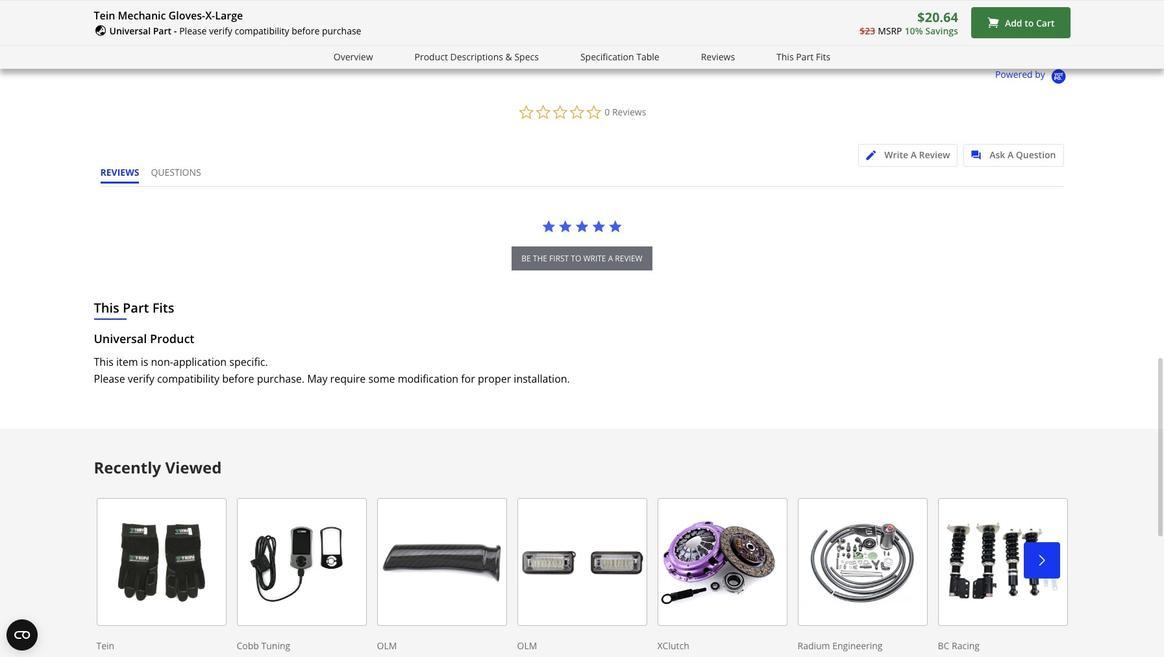 Task type: describe. For each thing, give the bounding box(es) containing it.
write
[[583, 253, 606, 264]]

tein for tein mechanic gloves-x-large
[[94, 8, 115, 23]]

0 reviews
[[605, 106, 646, 118]]

powered
[[996, 68, 1033, 80]]

application
[[173, 355, 227, 370]]

oe
[[1021, 7, 1032, 19]]

purchase.
[[257, 372, 305, 386]]

specification table
[[581, 50, 660, 63]]

radium engineering
[[798, 640, 883, 653]]

table
[[637, 50, 660, 63]]

the
[[533, 253, 547, 264]]

0 horizontal spatial -
[[174, 25, 177, 37]]

0 horizontal spatial reviews
[[612, 106, 646, 118]]

fits inside this part fits link
[[816, 50, 831, 63]]

rain
[[1055, 7, 1072, 19]]

(2)
[[1049, 19, 1058, 30]]

by
[[1035, 68, 1045, 80]]

1 vertical spatial this
[[94, 299, 119, 317]]

before inside this item is non-application specific. please verify compatibility before purchase. may require some modification for proper installation.
[[222, 372, 254, 386]]

1 horizontal spatial reviews
[[701, 50, 735, 63]]

write a review
[[885, 148, 950, 161]]

review
[[615, 253, 643, 264]]

tein link
[[96, 499, 226, 658]]

specification table link
[[581, 50, 660, 65]]

write no frame image
[[866, 150, 883, 160]]

tomei
[[129, 7, 153, 19]]

mechanic
[[118, 8, 166, 23]]

tein mechanic gloves-x-large
[[94, 8, 243, 23]]

ask a question button
[[964, 144, 1064, 167]]

style
[[1034, 7, 1053, 19]]

guards
[[1075, 7, 1103, 19]]

recently viewed
[[94, 457, 222, 479]]

some
[[369, 372, 395, 386]]

compatibility inside this item is non-application specific. please verify compatibility before purchase. may require some modification for proper installation.
[[157, 372, 220, 386]]

product descriptions & specs
[[415, 50, 539, 63]]

1 vertical spatial racing
[[952, 640, 980, 653]]

$20.64 $23 msrp 10% savings
[[860, 9, 958, 37]]

$20.64
[[918, 9, 958, 26]]

purchase
[[322, 25, 361, 37]]

msrp
[[878, 25, 902, 37]]

engineering
[[833, 640, 883, 653]]

this part fits link
[[777, 50, 831, 65]]

cat-
[[242, 7, 258, 19]]

0 vertical spatial racing
[[940, 7, 966, 19]]

for
[[461, 372, 475, 386]]

olm for 1st the olm link
[[377, 640, 397, 653]]

recently
[[94, 457, 161, 479]]

expreme
[[156, 7, 191, 19]]

olm oe style rain guards -...
[[1000, 7, 1115, 19]]

0 vertical spatial part
[[153, 25, 171, 37]]

aluminum
[[897, 7, 938, 19]]

star image left cart
[[1010, 20, 1020, 30]]

back...
[[258, 7, 283, 19]]

10%
[[905, 25, 923, 37]]

koyo
[[876, 7, 895, 19]]

radiator
[[968, 7, 1002, 19]]

bcrf-20-br-14k-16k bc racing br coilovers - 2013+ ft86-default springs-14k-16k, image
[[938, 499, 1068, 627]]

radium
[[798, 640, 830, 653]]

review
[[919, 148, 950, 161]]

(3)
[[924, 19, 933, 30]]

cobb tuning
[[237, 640, 290, 653]]

tomei expreme ti titantium cat-back...
[[129, 7, 283, 19]]

star image down 'tomei'
[[129, 20, 139, 30]]

universal for universal product
[[94, 331, 147, 346]]

2 vertical spatial part
[[123, 299, 149, 317]]

0 vertical spatial this
[[777, 50, 794, 63]]

koyo aluminum racing radiator -... link
[[876, 0, 1013, 19]]

overview link
[[334, 50, 373, 65]]

xclutch
[[658, 640, 690, 653]]

cobb tuning link
[[237, 499, 367, 658]]

a for write
[[911, 148, 917, 161]]

2 horizontal spatial part
[[796, 50, 814, 63]]

specification
[[581, 50, 634, 63]]

olm oe style rain guards -... link
[[1000, 0, 1115, 19]]

large
[[215, 8, 243, 23]]

tab list containing reviews
[[100, 166, 213, 186]]

koyo aluminum racing radiator -...
[[876, 7, 1013, 19]]

reviews
[[100, 166, 139, 178]]

a
[[608, 253, 613, 264]]

savings
[[926, 25, 958, 37]]

modification
[[398, 372, 459, 386]]

star image up write
[[592, 219, 606, 233]]

reviews link
[[701, 50, 735, 65]]

1 vertical spatial this part fits
[[94, 299, 174, 317]]



Task type: locate. For each thing, give the bounding box(es) containing it.
1 horizontal spatial compatibility
[[235, 25, 289, 37]]

please
[[179, 25, 207, 37], [94, 372, 125, 386]]

0 vertical spatial before
[[292, 25, 320, 37]]

a for ask
[[1008, 148, 1014, 161]]

0 vertical spatial to
[[1025, 17, 1034, 29]]

product up non-
[[150, 331, 194, 346]]

viewed
[[165, 457, 222, 479]]

1 horizontal spatial olm link
[[517, 499, 647, 658]]

be the first to write a review
[[522, 253, 643, 264]]

2 7 total reviews element from the left
[[253, 19, 357, 30]]

dialog image
[[972, 150, 988, 160]]

olm for first the olm link from right
[[517, 640, 537, 653]]

to
[[1025, 17, 1034, 29], [571, 253, 581, 264]]

tab list
[[100, 166, 213, 186]]

0 horizontal spatial 7 total reviews element
[[129, 19, 233, 30]]

1 vertical spatial universal
[[94, 331, 147, 346]]

racing
[[940, 7, 966, 19], [952, 640, 980, 653]]

$23
[[860, 25, 876, 37]]

olm inside olm oe style rain guards -... link
[[1000, 7, 1019, 19]]

star image down style
[[1039, 20, 1049, 30]]

star image down koyo
[[876, 20, 885, 30]]

universal up item
[[94, 331, 147, 346]]

write a review button
[[859, 144, 958, 167]]

installation.
[[514, 372, 570, 386]]

0 horizontal spatial part
[[123, 299, 149, 317]]

to right add
[[1025, 17, 1034, 29]]

ask a question
[[990, 148, 1056, 161]]

2 ... from the left
[[1108, 7, 1115, 19]]

(7) left ti
[[178, 19, 187, 30]]

cobap3-sub-004 cobb subaru accessport v3 15-21 subaru wrx & sti, 14-18 subaru forester, image
[[237, 499, 367, 627]]

0 horizontal spatial before
[[222, 372, 254, 386]]

0 horizontal spatial compatibility
[[157, 372, 220, 386]]

1 vertical spatial tein
[[96, 640, 114, 653]]

universal for universal part - please verify compatibility before purchase
[[109, 25, 151, 37]]

(7)
[[178, 19, 187, 30], [302, 19, 311, 30]]

1 vertical spatial fits
[[152, 299, 174, 317]]

7 total reviews element
[[129, 19, 233, 30], [253, 19, 357, 30]]

to inside be the first to write a review button
[[571, 253, 581, 264]]

a inside dropdown button
[[1008, 148, 1014, 161]]

1 horizontal spatial before
[[292, 25, 320, 37]]

1 vertical spatial please
[[94, 372, 125, 386]]

xclxksu23012-1a 2013-2020 fr-s, brz, 86 xclutch sprung organic stage 1 clutch kit, image
[[658, 499, 787, 627]]

... right guards in the right of the page
[[1108, 7, 1115, 19]]

1 vertical spatial before
[[222, 372, 254, 386]]

teitn023-003xl tein mechanic gloves-x-large, image
[[96, 499, 226, 627]]

0 horizontal spatial product
[[150, 331, 194, 346]]

universal product
[[94, 331, 194, 346]]

0 horizontal spatial olm link
[[377, 499, 507, 658]]

compatibility
[[235, 25, 289, 37], [157, 372, 220, 386]]

bc racing link
[[938, 499, 1068, 658]]

specific.
[[229, 355, 268, 370]]

this inside this item is non-application specific. please verify compatibility before purchase. may require some modification for proper installation.
[[94, 355, 114, 370]]

0 vertical spatial reviews
[[701, 50, 735, 63]]

cobb
[[237, 640, 259, 653]]

to inside add to cart button
[[1025, 17, 1034, 29]]

verify down the large
[[209, 25, 232, 37]]

0 vertical spatial tein
[[94, 8, 115, 23]]

... left oe
[[1007, 7, 1013, 19]]

- right guards in the right of the page
[[1105, 7, 1108, 19]]

product left descriptions
[[415, 50, 448, 63]]

1 horizontal spatial please
[[179, 25, 207, 37]]

1 horizontal spatial product
[[415, 50, 448, 63]]

1 horizontal spatial -
[[1004, 7, 1007, 19]]

before
[[292, 25, 320, 37], [222, 372, 254, 386]]

fits down 1 total reviews "element"
[[816, 50, 831, 63]]

2 total reviews element
[[1000, 19, 1104, 30]]

star image
[[139, 20, 148, 30], [148, 20, 158, 30], [158, 20, 168, 30], [168, 20, 178, 30], [253, 20, 263, 30], [263, 20, 273, 30], [273, 20, 283, 30], [283, 20, 292, 30], [292, 20, 302, 30], [885, 20, 895, 30], [895, 20, 905, 30], [905, 20, 915, 30], [1000, 20, 1010, 30], [1020, 20, 1029, 30], [542, 219, 556, 233], [558, 219, 573, 233], [575, 219, 589, 233], [608, 219, 623, 233]]

2 vertical spatial this
[[94, 355, 114, 370]]

be
[[522, 253, 531, 264]]

before down specific. at the left
[[222, 372, 254, 386]]

non-
[[151, 355, 173, 370]]

0 vertical spatial verify
[[209, 25, 232, 37]]

0 vertical spatial compatibility
[[235, 25, 289, 37]]

gloves-
[[169, 8, 205, 23]]

0 vertical spatial fits
[[816, 50, 831, 63]]

question
[[1016, 148, 1056, 161]]

1 horizontal spatial (7)
[[302, 19, 311, 30]]

this
[[777, 50, 794, 63], [94, 299, 119, 317], [94, 355, 114, 370]]

1 vertical spatial reviews
[[612, 106, 646, 118]]

1 total reviews element
[[751, 19, 855, 30]]

0
[[605, 106, 610, 118]]

2 olm link from the left
[[517, 499, 647, 658]]

this part fits
[[777, 50, 831, 63], [94, 299, 174, 317]]

1 vertical spatial part
[[796, 50, 814, 63]]

2 horizontal spatial -
[[1105, 7, 1108, 19]]

olmsubledlicp olm full replacement led license plate housings - toyota / subaru, image
[[517, 499, 647, 627]]

racing up savings at the top right of page
[[940, 7, 966, 19]]

1 horizontal spatial a
[[1008, 148, 1014, 161]]

this down 1 total reviews "element"
[[777, 50, 794, 63]]

to right first
[[571, 253, 581, 264]]

0 vertical spatial product
[[415, 50, 448, 63]]

0 horizontal spatial to
[[571, 253, 581, 264]]

may
[[307, 372, 328, 386]]

a right ask
[[1008, 148, 1014, 161]]

2 horizontal spatial olm
[[1000, 7, 1019, 19]]

1 horizontal spatial verify
[[209, 25, 232, 37]]

please down gloves-
[[179, 25, 207, 37]]

before left purchase
[[292, 25, 320, 37]]

0 vertical spatial universal
[[109, 25, 151, 37]]

1 horizontal spatial olm
[[517, 640, 537, 653]]

reviews
[[701, 50, 735, 63], [612, 106, 646, 118]]

product
[[415, 50, 448, 63], [150, 331, 194, 346]]

0 horizontal spatial fits
[[152, 299, 174, 317]]

1 horizontal spatial fits
[[816, 50, 831, 63]]

part up universal product
[[123, 299, 149, 317]]

1 horizontal spatial 7 total reviews element
[[253, 19, 357, 30]]

1 vertical spatial product
[[150, 331, 194, 346]]

tein for tein
[[96, 640, 114, 653]]

0 horizontal spatial olm
[[377, 640, 397, 653]]

1 (7) from the left
[[178, 19, 187, 30]]

titantium
[[202, 7, 240, 19]]

bc
[[938, 640, 950, 653]]

tomei expreme ti titantium cat-back... link
[[129, 0, 283, 19]]

- down tein mechanic gloves-x-large
[[174, 25, 177, 37]]

star image down aluminum
[[915, 20, 924, 30]]

0 horizontal spatial (7)
[[178, 19, 187, 30]]

universal part - please verify compatibility before purchase
[[109, 25, 361, 37]]

tuning
[[261, 640, 290, 653]]

product descriptions & specs link
[[415, 50, 539, 65]]

a right write
[[911, 148, 917, 161]]

star image
[[129, 20, 139, 30], [876, 20, 885, 30], [915, 20, 924, 30], [1010, 20, 1020, 30], [1029, 20, 1039, 30], [1039, 20, 1049, 30], [592, 219, 606, 233]]

a inside dropdown button
[[911, 148, 917, 161]]

- right radiator at the right of page
[[1004, 7, 1007, 19]]

questions
[[151, 166, 201, 178]]

1 a from the left
[[911, 148, 917, 161]]

product inside "link"
[[415, 50, 448, 63]]

please down item
[[94, 372, 125, 386]]

require
[[330, 372, 366, 386]]

part
[[153, 25, 171, 37], [796, 50, 814, 63], [123, 299, 149, 317]]

2 (7) from the left
[[302, 19, 311, 30]]

0 horizontal spatial verify
[[128, 372, 154, 386]]

...
[[1007, 7, 1013, 19], [1108, 7, 1115, 19]]

olm
[[1000, 7, 1019, 19], [377, 640, 397, 653], [517, 640, 537, 653]]

this item is non-application specific. please verify compatibility before purchase. may require some modification for proper installation.
[[94, 355, 570, 386]]

verify down the is at the left bottom of the page
[[128, 372, 154, 386]]

universal down mechanic
[[109, 25, 151, 37]]

verify
[[209, 25, 232, 37], [128, 372, 154, 386]]

ti
[[193, 7, 200, 19]]

star image down oe
[[1029, 20, 1039, 30]]

0 vertical spatial please
[[179, 25, 207, 37]]

1 horizontal spatial this part fits
[[777, 50, 831, 63]]

1 vertical spatial verify
[[128, 372, 154, 386]]

overview
[[334, 50, 373, 63]]

add
[[1005, 17, 1023, 29]]

1 vertical spatial to
[[571, 253, 581, 264]]

please inside this item is non-application specific. please verify compatibility before purchase. may require some modification for proper installation.
[[94, 372, 125, 386]]

powered by link
[[996, 68, 1071, 85]]

this part fits up universal product
[[94, 299, 174, 317]]

part down 1 total reviews "element"
[[796, 50, 814, 63]]

add to cart button
[[971, 7, 1071, 39]]

racing right bc
[[952, 640, 980, 653]]

1 7 total reviews element from the left
[[129, 19, 233, 30]]

add to cart
[[1005, 17, 1055, 29]]

be the first to write a review button
[[512, 246, 652, 270]]

this part fits down 1 total reviews "element"
[[777, 50, 831, 63]]

verify inside this item is non-application specific. please verify compatibility before purchase. may require some modification for proper installation.
[[128, 372, 154, 386]]

radium engineering link
[[798, 499, 928, 658]]

item
[[116, 355, 138, 370]]

x-
[[205, 8, 215, 23]]

a
[[911, 148, 917, 161], [1008, 148, 1014, 161]]

(7) left purchase
[[302, 19, 311, 30]]

powered by
[[996, 68, 1048, 80]]

first
[[549, 253, 569, 264]]

olma.70159.1 olm carbon fiber oe style ebrake handle - 2015+ wrx / sti / 2013+ ft86 / 14-18 forester / 13-17 crosstrek, image
[[377, 499, 507, 627]]

part down tein mechanic gloves-x-large
[[153, 25, 171, 37]]

is
[[141, 355, 148, 370]]

open widget image
[[6, 620, 38, 651]]

fits up universal product
[[152, 299, 174, 317]]

olm link
[[377, 499, 507, 658], [517, 499, 647, 658]]

0 vertical spatial this part fits
[[777, 50, 831, 63]]

1 olm link from the left
[[377, 499, 507, 658]]

this left item
[[94, 355, 114, 370]]

rad20-0207-02 radium engineering air oil separator r kit - 2002-2007 subaru wrx/sti, image
[[798, 499, 928, 627]]

cart
[[1036, 17, 1055, 29]]

ask
[[990, 148, 1005, 161]]

1 horizontal spatial part
[[153, 25, 171, 37]]

this up universal product
[[94, 299, 119, 317]]

bc racing
[[938, 640, 980, 653]]

3 total reviews element
[[876, 19, 980, 30]]

0 horizontal spatial a
[[911, 148, 917, 161]]

0 horizontal spatial ...
[[1007, 7, 1013, 19]]

write
[[885, 148, 909, 161]]

1 horizontal spatial ...
[[1108, 7, 1115, 19]]

specs
[[515, 50, 539, 63]]

xclutch link
[[658, 499, 787, 658]]

1 vertical spatial compatibility
[[157, 372, 220, 386]]

compatibility down application
[[157, 372, 220, 386]]

1 horizontal spatial to
[[1025, 17, 1034, 29]]

0 horizontal spatial please
[[94, 372, 125, 386]]

2 a from the left
[[1008, 148, 1014, 161]]

-
[[1004, 7, 1007, 19], [1105, 7, 1108, 19], [174, 25, 177, 37]]

proper
[[478, 372, 511, 386]]

1 ... from the left
[[1007, 7, 1013, 19]]

0 horizontal spatial this part fits
[[94, 299, 174, 317]]

compatibility down back...
[[235, 25, 289, 37]]



Task type: vqa. For each thing, say whether or not it's contained in the screenshot.
purchase.
yes



